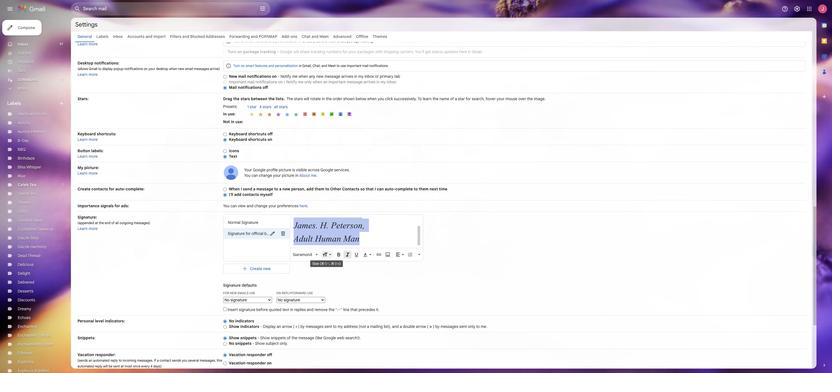 Task type: locate. For each thing, give the bounding box(es) containing it.
bliss up blue link
[[18, 165, 26, 170]]

0 vertical spatial use
[[341, 39, 346, 43]]

starred
[[18, 51, 31, 56]]

forwarding and pop/imap link
[[229, 34, 277, 39]]

add right the person,
[[306, 187, 314, 192]]

) right »
[[433, 324, 434, 329]]

1 vertical spatial you
[[223, 204, 229, 209]]

more button
[[0, 84, 66, 93]]

2 horizontal spatial can
[[377, 187, 384, 192]]

use for package
[[341, 39, 346, 43]]

0 vertical spatial only
[[305, 80, 312, 84]]

0 horizontal spatial only
[[305, 80, 312, 84]]

to left me.
[[476, 324, 480, 329]]

1 horizontal spatial .
[[316, 173, 317, 178]]

0 horizontal spatial here
[[300, 204, 308, 209]]

in inside your google profile picture is visible across google services. you can change your picture in about me .
[[295, 173, 298, 178]]

2 auto- from the left
[[385, 187, 395, 192]]

1 vertical spatial arrives
[[364, 80, 376, 84]]

0 horizontal spatial you
[[223, 204, 229, 209]]

1 horizontal spatial you
[[378, 96, 384, 101]]

1 gmail, from the top
[[302, 39, 312, 43]]

1 vertical spatial inbox link
[[18, 42, 28, 47]]

2 vertical spatial turn
[[233, 64, 240, 68]]

2 turn on smart features and personalization button from the top
[[233, 64, 298, 68]]

text
[[229, 154, 237, 159]]

order
[[333, 96, 342, 101]]

your
[[244, 168, 252, 173]]

learn more link down button
[[78, 154, 98, 159]]

4 inside vacation responder: (sends an automated reply to incoming messages. if a contact sends you several messages, this automated reply will be sent at most once every 4 days)
[[151, 365, 152, 369]]

1 vertical spatial an
[[277, 324, 281, 329]]

1 vertical spatial mail
[[238, 74, 246, 79]]

new
[[229, 74, 237, 79]]

1 vertical spatial here
[[300, 204, 308, 209]]

them left next
[[419, 187, 429, 192]]

1 vertical spatial that
[[350, 308, 358, 313]]

use down numbers
[[341, 64, 346, 68]]

you inside vacation responder: (sends an automated reply to incoming messages. if a contact sends you several messages, this automated reply will be sent at most once every 4 days)
[[182, 359, 187, 363]]

3 learn from the top
[[78, 137, 88, 142]]

1 vertical spatial responder
[[247, 361, 266, 366]]

0 vertical spatial aurora
[[18, 121, 29, 126]]

will left 'be'
[[103, 365, 108, 369]]

learn down button
[[78, 154, 88, 159]]

meet for important
[[328, 64, 336, 68]]

1 them from the left
[[315, 187, 324, 192]]

when
[[169, 67, 177, 71], [299, 74, 308, 79], [313, 80, 322, 84], [367, 96, 377, 101]]

b-
[[18, 138, 22, 143]]

use right reply/forward
[[307, 291, 313, 295]]

0 horizontal spatial you
[[182, 359, 187, 363]]

you down i'll add contacts myself option
[[223, 204, 229, 209]]

5 learn from the top
[[78, 171, 88, 176]]

indicators for no
[[235, 319, 254, 324]]

1 vertical spatial of
[[111, 221, 114, 225]]

1 vertical spatial .
[[308, 204, 309, 209]]

show up no snippets - show subject only.
[[260, 336, 270, 341]]

2 vertical spatial me
[[311, 173, 316, 178]]

snippets
[[240, 336, 257, 341], [271, 336, 286, 341], [235, 341, 252, 346]]

tab list
[[817, 18, 832, 354]]

on inside desktop notifications: (allows gmail to display popup notifications on your desktop when new email messages arrive) learn more
[[144, 67, 148, 71]]

for left official
[[246, 231, 251, 236]]

and inside "labels" navigation
[[29, 112, 36, 117]]

delivered link
[[18, 280, 34, 285]]

1 vertical spatial 1
[[247, 104, 249, 109]]

2 use from the top
[[341, 64, 346, 68]]

keyboard up button
[[78, 132, 96, 137]]

1 horizontal spatial mail
[[247, 80, 254, 84]]

2 smart from the top
[[246, 64, 254, 68]]

the right "drag"
[[233, 96, 240, 101]]

1 features from the top
[[255, 39, 268, 43]]

0 vertical spatial at
[[95, 221, 98, 225]]

2 shortcuts from the top
[[248, 137, 267, 142]]

turn right addresses
[[233, 39, 240, 43]]

learn down 'my'
[[78, 171, 88, 176]]

1 vertical spatial chat,
[[313, 64, 321, 68]]

2 chat, from the top
[[313, 64, 321, 68]]

new mail notifications on - notify me when any new message arrives in my inbox or primary tab
[[229, 74, 400, 79]]

chat, for in gmail, chat, and meet to use package tracking
[[313, 39, 321, 43]]

1 responder from the top
[[247, 353, 266, 358]]

Mail notifications off radio
[[223, 86, 227, 90]]

6 learn from the top
[[78, 226, 88, 231]]

will inside vacation responder: (sends an automated reply to incoming messages. if a contact sends you several messages, this automated reply will be sent at most once every 4 days)
[[103, 365, 108, 369]]

enchanted
[[18, 324, 37, 329], [18, 333, 37, 338], [18, 342, 37, 347]]

to inside vacation responder: (sends an automated reply to incoming messages. if a contact sends you several messages, this automated reply will be sent at most once every 4 days)
[[119, 359, 122, 363]]

0 horizontal spatial sent
[[113, 365, 120, 369]]

personalization for in gmail, chat, and meet to use package tracking
[[275, 39, 298, 43]]

your left packages
[[349, 49, 356, 54]]

aurora down aurora link
[[18, 129, 29, 134]]

responder up vacation responder on
[[247, 353, 266, 358]]

1 by from the left
[[301, 324, 305, 329]]

numbered list ‪(⌘⇧7)‬ image
[[407, 252, 413, 258]]

gmail,
[[302, 39, 312, 43], [302, 64, 312, 68]]

1 for 1
[[62, 78, 63, 82]]

my picture: learn more
[[78, 165, 99, 176]]

2 horizontal spatial an
[[323, 80, 328, 84]]

1 use from the left
[[249, 291, 255, 295]]

i
[[241, 187, 242, 192], [375, 187, 376, 192]]

notify for notify me when any new message arrives in my inbox or primary tab
[[281, 74, 291, 79]]

aurora ethereal
[[18, 129, 45, 134]]

chat, up new mail notifications on - notify me when any new message arrives in my inbox or primary tab at the top left of page
[[313, 64, 321, 68]]

desktop
[[78, 61, 93, 66]]

1 vertical spatial no
[[229, 341, 234, 346]]

only down the any
[[305, 80, 312, 84]]

learn more link down (appended at the bottom left
[[78, 226, 98, 231]]

echoes link
[[18, 316, 31, 321]]

you
[[378, 96, 384, 101], [182, 359, 187, 363]]

0 horizontal spatial an
[[89, 359, 92, 363]]

person,
[[291, 187, 305, 192]]

turn on smart features and personalization button for in gmail, chat, and meet to use important mail notifications
[[233, 64, 298, 68]]

1 aurora from the top
[[18, 121, 29, 126]]

whispers
[[37, 342, 54, 347]]

inbox inside "labels" navigation
[[18, 42, 28, 47]]

check-
[[18, 191, 31, 196]]

1 chat, from the top
[[313, 39, 321, 43]]

2 learn from the top
[[78, 72, 88, 77]]

meet down numbers
[[328, 64, 336, 68]]

1
[[62, 78, 63, 82], [247, 104, 249, 109]]

learn more link down general 'link'
[[78, 42, 98, 47]]

vacation right 'vacation responder off' radio
[[229, 353, 246, 358]]

use down defaults
[[249, 291, 255, 295]]

turn for turn on smart features and personalization in gmail, chat, and meet to use important mail notifications
[[233, 64, 240, 68]]

euphoria
[[18, 360, 33, 365]]

turn on smart features and personalization button
[[233, 39, 298, 43], [233, 64, 298, 68]]

2 dazzle from the top
[[18, 245, 29, 250]]

messages right »
[[441, 324, 458, 329]]

google right (like
[[323, 336, 336, 341]]

2 vertical spatial of
[[287, 336, 291, 341]]

responder for off
[[247, 353, 266, 358]]

no for no indicators
[[229, 319, 234, 324]]

at left most
[[121, 365, 124, 369]]

share
[[300, 49, 310, 54]]

1 shortcuts from the top
[[248, 132, 267, 137]]

dazzle for dazzle bliss
[[18, 236, 29, 241]]

2 vertical spatial enchanted
[[18, 342, 37, 347]]

2 horizontal spatial tracking
[[361, 39, 373, 43]]

shortcuts down "keyboard shortcuts off"
[[248, 137, 267, 142]]

1 horizontal spatial (
[[427, 324, 429, 329]]

of right name
[[450, 96, 454, 101]]

( left ›
[[293, 324, 295, 329]]

general
[[78, 34, 92, 39]]

more inside "my picture: learn more"
[[89, 171, 98, 176]]

1 horizontal spatial reply
[[110, 359, 118, 363]]

at right (appended at the bottom left
[[95, 221, 98, 225]]

learn down (appended at the bottom left
[[78, 226, 88, 231]]

the inside signature: (appended at the end of all outgoing messages) learn more
[[99, 221, 104, 225]]

1 horizontal spatial labels
[[96, 34, 108, 39]]

chat, for in gmail, chat, and meet to use important mail notifications
[[313, 64, 321, 68]]

all left outgoing
[[115, 221, 119, 225]]

4 down between
[[259, 104, 262, 109]]

an inside vacation responder: (sends an automated reply to incoming messages. if a contact sends you several messages, this automated reply will be sent at most once every 4 days)
[[89, 359, 92, 363]]

in left chat
[[299, 39, 302, 43]]

in down visible
[[295, 173, 298, 178]]

2 vertical spatial an
[[89, 359, 92, 363]]

notifications inside desktop notifications: (allows gmail to display popup notifications on your desktop when new email messages arrive) learn more
[[124, 67, 143, 71]]

your google profile picture is visible across google services. you can change your picture in about me .
[[244, 168, 350, 178]]

0 vertical spatial 4
[[259, 104, 262, 109]]

settings image
[[794, 6, 801, 12]]

1 horizontal spatial that
[[366, 187, 374, 192]]

learn inside button labels: learn more
[[78, 154, 88, 159]]

starred link
[[18, 51, 31, 56]]

more down labels:
[[89, 154, 98, 159]]

turn up the new
[[233, 64, 240, 68]]

more inside desktop notifications: (allows gmail to display popup notifications on your desktop when new email messages arrive) learn more
[[89, 72, 98, 77]]

with
[[375, 49, 383, 54]]

keyboard shortcuts on
[[229, 137, 272, 142]]

arrow left »
[[416, 324, 426, 329]]

me for only
[[298, 80, 304, 84]]

1 vertical spatial off
[[268, 132, 273, 137]]

star
[[458, 96, 465, 101], [250, 104, 257, 109]]

1 i from the left
[[241, 187, 242, 192]]

3 enchanted from the top
[[18, 342, 37, 347]]

vacation inside vacation responder: (sends an automated reply to incoming messages. if a contact sends you several messages, this automated reply will be sent at most once every 4 days)
[[78, 353, 94, 358]]

1 vertical spatial use
[[341, 64, 346, 68]]

automated down responder:
[[93, 359, 110, 363]]

at inside vacation responder: (sends an automated reply to incoming messages. if a contact sends you several messages, this automated reply will be sent at most once every 4 days)
[[121, 365, 124, 369]]

inbox right labels link
[[113, 34, 123, 39]]

1 turn on smart features and personalization button from the top
[[233, 39, 298, 43]]

to inside desktop notifications: (allows gmail to display popup notifications on your desktop when new email messages arrive) learn more
[[98, 67, 101, 71]]

a
[[455, 96, 457, 101], [253, 187, 255, 192], [279, 187, 281, 192], [367, 324, 369, 329], [400, 324, 402, 329], [157, 359, 159, 363]]

1 horizontal spatial package
[[347, 39, 360, 43]]

0 horizontal spatial auto-
[[115, 187, 126, 192]]

off down "subject"
[[267, 353, 272, 358]]

1 vertical spatial features
[[255, 64, 268, 68]]

at inside signature: (appended at the end of all outgoing messages) learn more
[[95, 221, 98, 225]]

1 use from the top
[[341, 39, 346, 43]]

mouse
[[506, 96, 517, 101]]

picture image
[[223, 165, 239, 181]]

None checkbox
[[223, 50, 227, 53]]

1 horizontal spatial )
[[433, 324, 434, 329]]

0 horizontal spatial package
[[243, 49, 259, 54]]

1 learn from the top
[[78, 42, 88, 47]]

gmail image
[[18, 3, 48, 14]]

change down the myself
[[254, 204, 268, 209]]

you down your
[[244, 173, 251, 178]]

0 horizontal spatial will
[[103, 365, 108, 369]]

2 enchanted from the top
[[18, 333, 37, 338]]

2 vertical spatial will
[[103, 365, 108, 369]]

labels inside navigation
[[7, 101, 21, 106]]

crystalline dewdrop link
[[18, 227, 53, 232]]

will left rotate
[[304, 96, 309, 101]]

2 ( from the left
[[427, 324, 429, 329]]

no for no snippets - show subject only.
[[229, 341, 234, 346]]

chores
[[18, 200, 30, 205]]

2 no from the top
[[229, 341, 234, 346]]

97
[[60, 42, 63, 46]]

1 vertical spatial contacts
[[242, 192, 259, 197]]

important down turn on package tracking - google will share tracking numbers for your packages with shipping carriers. you'll get status updates here in gmail.
[[347, 64, 362, 68]]

mail for important mail notifications on - notify me only when an important message arrives in my inbox
[[247, 80, 254, 84]]

when right below
[[367, 96, 377, 101]]

check-ins
[[18, 191, 36, 196]]

4 more from the top
[[89, 154, 98, 159]]

enchanted for enchanted whispers
[[18, 342, 37, 347]]

Search mail text field
[[83, 6, 244, 12]]

gmail, for in gmail, chat, and meet to use important mail notifications
[[302, 64, 312, 68]]

labels for labels heading
[[7, 101, 21, 106]]

vacation for vacation responder: (sends an automated reply to incoming messages. if a contact sends you several messages, this automated reply will be sent at most once every 4 days)
[[78, 353, 94, 358]]

notify
[[281, 74, 291, 79], [286, 80, 297, 84]]

sent link
[[18, 68, 26, 73]]

name
[[440, 96, 449, 101]]

None search field
[[71, 2, 270, 16]]

enchanted whispers link
[[18, 342, 54, 347]]

here right preferences
[[300, 204, 308, 209]]

learn down general 'link'
[[78, 42, 88, 47]]

1 smart from the top
[[246, 39, 254, 43]]

sent inside vacation responder: (sends an automated reply to incoming messages. if a contact sends you several messages, this automated reply will be sent at most once every 4 days)
[[113, 365, 120, 369]]

in
[[299, 39, 302, 43], [468, 49, 471, 54], [299, 64, 302, 68], [354, 74, 357, 79], [377, 80, 380, 84], [322, 96, 325, 101], [231, 119, 234, 124], [295, 173, 298, 178], [290, 308, 293, 313]]

4 learn from the top
[[78, 154, 88, 159]]

meet up numbers
[[328, 39, 336, 43]]

italic ‪(⌘i)‬ image
[[345, 252, 350, 258]]

1 vertical spatial aurora
[[18, 129, 29, 134]]

human
[[315, 234, 341, 244]]

1 vertical spatial package
[[243, 49, 259, 54]]

me down new mail notifications on - notify me when any new message arrives in my inbox or primary tab at the top left of page
[[298, 80, 304, 84]]

change down profile
[[259, 173, 272, 178]]

labels heading
[[7, 101, 59, 106]]

to right complete
[[414, 187, 418, 192]]

responder
[[247, 353, 266, 358], [247, 361, 266, 366]]

0 horizontal spatial labels
[[7, 101, 21, 106]]

2 personalization from the top
[[275, 64, 298, 68]]

2 by from the left
[[435, 324, 440, 329]]

package down forwarding and pop/imap 'link'
[[243, 49, 259, 54]]

your inside your google profile picture is visible across google services. you can change your picture in about me .
[[273, 173, 281, 178]]

smart for turn on smart features and personalization in gmail, chat, and meet to use package tracking
[[246, 39, 254, 43]]

1 vertical spatial smart
[[246, 64, 254, 68]]

between
[[251, 96, 267, 101]]

that right 'so'
[[366, 187, 374, 192]]

enchanted tranquil
[[18, 333, 51, 338]]

0 horizontal spatial mail
[[238, 74, 246, 79]]

new inside button
[[263, 267, 271, 272]]

2 more from the top
[[89, 72, 98, 77]]

this
[[217, 359, 222, 363]]

signature for for
[[228, 231, 245, 236]]

create inside button
[[250, 267, 262, 272]]

1 horizontal spatial auto-
[[385, 187, 395, 192]]

(like
[[315, 336, 322, 341]]

precedes
[[359, 308, 375, 313]]

0 vertical spatial indicators
[[235, 319, 254, 324]]

Show indicators radio
[[223, 325, 227, 329]]

more
[[89, 42, 98, 47], [89, 72, 98, 77], [89, 137, 98, 142], [89, 154, 98, 159], [89, 171, 98, 176], [89, 226, 98, 231]]

support image
[[782, 6, 788, 12]]

contacts
[[342, 187, 359, 192]]

0 vertical spatial turn on smart features and personalization button
[[233, 39, 298, 43]]

me left the any
[[292, 74, 298, 79]]

2 features from the top
[[255, 64, 268, 68]]

picture down is
[[282, 173, 294, 178]]

turn down forwarding on the top of page
[[228, 49, 236, 54]]

button
[[78, 148, 90, 153]]

1 vertical spatial create
[[250, 267, 262, 272]]

features for turn on smart features and personalization in gmail, chat, and meet to use package tracking
[[255, 39, 268, 43]]

enchanted tranquil link
[[18, 333, 51, 338]]

addresses
[[206, 34, 225, 39]]

0 vertical spatial package
[[347, 39, 360, 43]]

your
[[349, 49, 356, 54], [148, 67, 155, 71], [497, 96, 505, 101], [273, 173, 281, 178], [268, 204, 276, 209]]

will
[[294, 49, 299, 54], [304, 96, 309, 101], [103, 365, 108, 369]]

0 vertical spatial that
[[366, 187, 374, 192]]

6 more from the top
[[89, 226, 98, 231]]

smart
[[246, 39, 254, 43], [246, 64, 254, 68]]

smart up important
[[246, 64, 254, 68]]

dazzle for dazzle harmony
[[18, 245, 29, 250]]

1 vertical spatial signature
[[228, 231, 245, 236]]

dazzle harmony
[[18, 245, 46, 250]]

0 horizontal spatial me
[[292, 74, 298, 79]]

bold ‪(⌘b)‬ image
[[336, 252, 341, 258]]

vacation up "(sends" at the left bottom of page
[[78, 353, 94, 358]]

2 vertical spatial signature
[[223, 283, 241, 288]]

1 horizontal spatial inbox
[[387, 80, 396, 84]]

1 enchanted from the top
[[18, 324, 37, 329]]

no indicators
[[229, 319, 254, 324]]

use up numbers
[[341, 39, 346, 43]]

2 gmail, from the top
[[302, 64, 312, 68]]

use: down in use:
[[235, 119, 243, 124]]

0 vertical spatial enchanted
[[18, 324, 37, 329]]

discounts
[[18, 298, 35, 303]]

0 horizontal spatial create
[[78, 187, 90, 192]]

accounts
[[127, 34, 145, 39]]

2 use from the left
[[307, 291, 313, 295]]

0 vertical spatial .
[[316, 173, 317, 178]]

underline ‪(⌘u)‬ image
[[354, 252, 359, 258]]

bliss
[[18, 165, 26, 170], [30, 236, 39, 241]]

New mail notifications on radio
[[223, 75, 227, 79]]

1 no from the top
[[229, 319, 234, 324]]

your left desktop
[[148, 67, 155, 71]]

show right "show snippets" radio
[[229, 336, 239, 341]]

forwarding
[[229, 34, 250, 39]]

alerts and notifs
[[18, 112, 47, 117]]

learn inside "my picture: learn more"
[[78, 171, 88, 176]]

1 inside "labels" navigation
[[62, 78, 63, 82]]

garamond option
[[292, 252, 314, 258]]

or
[[375, 74, 379, 79]]

1 vertical spatial at
[[121, 365, 124, 369]]

james.
[[294, 221, 318, 231]]

keyboard inside keyboard shortcuts: learn more
[[78, 132, 96, 137]]

inbox for the left inbox 'link'
[[18, 42, 28, 47]]

of for signature: (appended at the end of all outgoing messages) learn more
[[111, 221, 114, 225]]

1 personalization from the top
[[275, 39, 298, 43]]

1 vertical spatial inbox
[[18, 42, 28, 47]]

of inside signature: (appended at the end of all outgoing messages) learn more
[[111, 221, 114, 225]]

gmail, up "share"
[[302, 39, 312, 43]]

3 more from the top
[[89, 137, 98, 142]]

gmail, up the any
[[302, 64, 312, 68]]

0 vertical spatial notify
[[281, 74, 291, 79]]

1 vertical spatial inbox
[[387, 80, 396, 84]]

messages inside desktop notifications: (allows gmail to display popup notifications on your desktop when new email messages arrive) learn more
[[194, 67, 209, 71]]

1 vertical spatial will
[[304, 96, 309, 101]]

0 horizontal spatial (
[[293, 324, 295, 329]]

4 learn more link from the top
[[78, 154, 98, 159]]

2 aurora from the top
[[18, 129, 29, 134]]

use: right in
[[228, 112, 236, 116]]

turn for turn on smart features and personalization in gmail, chat, and meet to use package tracking
[[233, 39, 240, 43]]

on
[[241, 39, 245, 43], [237, 49, 242, 54], [241, 64, 245, 68], [144, 67, 148, 71], [272, 74, 277, 79], [278, 80, 283, 84], [268, 137, 272, 142], [267, 361, 272, 366]]

signature down normal
[[228, 231, 245, 236]]

1 vertical spatial important
[[329, 80, 346, 84]]

sent right 'be'
[[113, 365, 120, 369]]

smart left pop/imap
[[246, 39, 254, 43]]

in right 'text'
[[290, 308, 293, 313]]

learn inside keyboard shortcuts: learn more
[[78, 137, 88, 142]]

1 horizontal spatial use
[[307, 291, 313, 295]]

None checkbox
[[223, 308, 227, 311]]

on reply/forward use
[[276, 291, 313, 295]]

a right if
[[157, 359, 159, 363]]

No indicators radio
[[223, 320, 227, 324]]

enchanted for enchanted tranquil
[[18, 333, 37, 338]]

add
[[306, 187, 314, 192], [234, 192, 241, 197]]

signature up signature for official business
[[241, 220, 258, 225]]

before
[[256, 308, 268, 313]]

compose button
[[2, 20, 42, 35]]

only
[[305, 80, 312, 84], [468, 324, 475, 329]]

1 ) from the left
[[298, 324, 300, 329]]

double
[[403, 324, 415, 329]]

can
[[252, 173, 258, 178], [377, 187, 384, 192], [230, 204, 237, 209]]

more inside keyboard shortcuts: learn more
[[89, 137, 98, 142]]

labels link
[[96, 34, 108, 39]]

"
[[341, 308, 342, 313]]

bliss down the crystalline dewdrop 'link'
[[30, 236, 39, 241]]

Keyboard shortcuts on radio
[[223, 138, 227, 142]]

1 horizontal spatial can
[[252, 173, 258, 178]]

stars down between
[[263, 104, 271, 109]]

0 vertical spatial labels
[[96, 34, 108, 39]]

0 horizontal spatial by
[[301, 324, 305, 329]]

1 horizontal spatial bliss
[[30, 236, 39, 241]]

packages
[[357, 49, 374, 54]]

create up defaults
[[250, 267, 262, 272]]

1 horizontal spatial at
[[121, 365, 124, 369]]

create up the 'importance'
[[78, 187, 90, 192]]

that right line
[[350, 308, 358, 313]]

your down profile
[[273, 173, 281, 178]]

1 vertical spatial personalization
[[275, 64, 298, 68]]

1 vertical spatial ethereal
[[18, 351, 32, 356]]

1 dazzle from the top
[[18, 236, 29, 241]]

rotate
[[310, 96, 321, 101]]

keyboard for keyboard shortcuts: learn more
[[78, 132, 96, 137]]

0 horizontal spatial at
[[95, 221, 98, 225]]

0 horizontal spatial 1
[[62, 78, 63, 82]]

2 responder from the top
[[247, 361, 266, 366]]

5 more from the top
[[89, 171, 98, 176]]

the down ›
[[292, 336, 297, 341]]

stars right the
[[294, 96, 303, 101]]

indicators
[[235, 319, 254, 324], [240, 324, 259, 329]]

personalization
[[275, 39, 298, 43], [275, 64, 298, 68]]

advanced search options image
[[257, 3, 268, 14]]

features
[[255, 39, 268, 43], [255, 64, 268, 68]]

harmony
[[30, 245, 46, 250]]

1 vertical spatial labels
[[7, 101, 21, 106]]

an right "(sends" at the left bottom of page
[[89, 359, 92, 363]]

change
[[259, 173, 272, 178], [254, 204, 268, 209]]

( left »
[[427, 324, 429, 329]]

0 vertical spatial smart
[[246, 39, 254, 43]]

0 vertical spatial arrives
[[341, 74, 353, 79]]

a right (not
[[367, 324, 369, 329]]

2 i from the left
[[375, 187, 376, 192]]

messages,
[[200, 359, 216, 363]]

me down across
[[311, 173, 316, 178]]

them
[[315, 187, 324, 192], [419, 187, 429, 192]]

1 horizontal spatial add
[[306, 187, 314, 192]]



Task type: vqa. For each thing, say whether or not it's contained in the screenshot.
third more
yes



Task type: describe. For each thing, give the bounding box(es) containing it.
show right show indicators radio
[[229, 324, 239, 329]]

me inside your google profile picture is visible across google services. you can change your picture in about me .
[[311, 173, 316, 178]]

when down new mail notifications on - notify me when any new message arrives in my inbox or primary tab at the top left of page
[[313, 80, 322, 84]]

can inside your google profile picture is visible across google services. you can change your picture in about me .
[[252, 173, 258, 178]]

i'll
[[229, 192, 233, 197]]

primary
[[380, 74, 393, 79]]

my for or
[[358, 74, 364, 79]]

i'll add contacts myself
[[229, 192, 273, 197]]

message up the myself
[[256, 187, 273, 192]]

more inside signature: (appended at the end of all outgoing messages) learn more
[[89, 226, 98, 231]]

for up "signals"
[[109, 187, 114, 192]]

shortcuts:
[[97, 132, 116, 137]]

aurora for aurora link
[[18, 121, 29, 126]]

off for keyboard shortcuts off
[[268, 132, 273, 137]]

0 vertical spatial signature
[[241, 220, 258, 225]]

1 vertical spatial use:
[[235, 119, 243, 124]]

cozy
[[18, 209, 27, 214]]

labels:
[[91, 148, 104, 153]]

normal
[[228, 220, 241, 225]]

use for important
[[341, 64, 346, 68]]

bliss whisper link
[[18, 165, 41, 170]]

0 vertical spatial contacts
[[91, 187, 108, 192]]

to left the 'other' at the left of the page
[[325, 187, 329, 192]]

learn inside signature: (appended at the end of all outgoing messages) learn more
[[78, 226, 88, 231]]

my for (not
[[338, 324, 343, 329]]

meet for package
[[328, 39, 336, 43]]

messages.
[[137, 359, 153, 363]]

delight link
[[18, 271, 30, 276]]

in left or
[[354, 74, 357, 79]]

1 horizontal spatial here
[[459, 49, 467, 54]]

remove
[[315, 308, 328, 313]]

change inside your google profile picture is visible across google services. you can change your picture in about me .
[[259, 173, 272, 178]]

status
[[432, 49, 443, 54]]

stars down 'lists.'
[[279, 104, 288, 109]]

0 horizontal spatial tracking
[[260, 49, 276, 54]]

Keyboard shortcuts off radio
[[223, 132, 227, 137]]

2 ) from the left
[[433, 324, 434, 329]]

signature for official business
[[228, 231, 280, 236]]

vacation for vacation responder on
[[229, 361, 246, 366]]

off for mail notifications off
[[263, 85, 268, 90]]

learn inside desktop notifications: (allows gmail to display popup notifications on your desktop when new email messages arrive) learn more
[[78, 72, 88, 77]]

1 horizontal spatial will
[[294, 49, 299, 54]]

responder for on
[[247, 361, 266, 366]]

features for turn on smart features and personalization in gmail, chat, and meet to use important mail notifications
[[255, 64, 268, 68]]

Text radio
[[223, 155, 227, 159]]

When I send a message to a new person, add them to Other Contacts so that I can auto-complete to them next time radio
[[223, 188, 227, 192]]

. inside your google profile picture is visible across google services. you can change your picture in about me .
[[316, 173, 317, 178]]

No snippets radio
[[223, 342, 227, 346]]

notifications up between
[[255, 80, 277, 84]]

0 vertical spatial use:
[[228, 112, 236, 116]]

1 vertical spatial automated
[[78, 365, 94, 369]]

emails
[[238, 291, 249, 295]]

scheduled link
[[18, 77, 38, 82]]

so
[[360, 187, 365, 192]]

your inside desktop notifications: (allows gmail to display popup notifications on your desktop when new email messages arrive) learn more
[[148, 67, 155, 71]]

personalization for in gmail, chat, and meet to use important mail notifications
[[275, 64, 298, 68]]

bliss whisper
[[18, 165, 41, 170]]

2 horizontal spatial sent
[[459, 324, 467, 329]]

1 vertical spatial change
[[254, 204, 268, 209]]

aurora for aurora ethereal
[[18, 129, 29, 134]]

turn on smart features and personalization button for in gmail, chat, and meet to use package tracking
[[233, 39, 298, 43]]

inbox for top inbox 'link'
[[113, 34, 123, 39]]

crystalline dewdrop
[[18, 227, 53, 232]]

icons
[[229, 148, 239, 153]]

0 vertical spatial picture
[[279, 168, 291, 173]]

0 vertical spatial ethereal
[[30, 129, 45, 134]]

to down profile
[[274, 187, 278, 192]]

notify for notify me only when an important message arrives in my inbox
[[286, 80, 297, 84]]

scheduled
[[18, 77, 38, 82]]

0 horizontal spatial that
[[350, 308, 358, 313]]

insert image image
[[385, 252, 391, 258]]

signature:
[[78, 215, 97, 220]]

in right rotate
[[322, 96, 325, 101]]

1 horizontal spatial an
[[277, 324, 281, 329]]

keyboard for keyboard shortcuts on
[[229, 137, 247, 142]]

Important mail notifications on radio
[[223, 80, 227, 84]]

1 horizontal spatial contacts
[[242, 192, 259, 197]]

off for vacation responder off
[[267, 353, 272, 358]]

Icons radio
[[223, 149, 227, 153]]

for right numbers
[[343, 49, 348, 54]]

0 vertical spatial an
[[323, 80, 328, 84]]

a right name
[[455, 96, 457, 101]]

2 vertical spatial can
[[230, 204, 237, 209]]

complete
[[395, 187, 413, 192]]

advanced
[[333, 34, 352, 39]]

in left gmail. in the right of the page
[[468, 49, 471, 54]]

main menu image
[[7, 6, 13, 12]]

turn for turn on package tracking - google will share tracking numbers for your packages with shipping carriers. you'll get status updates here in gmail.
[[228, 49, 236, 54]]

updates
[[444, 49, 458, 54]]

import
[[153, 34, 166, 39]]

create for create new
[[250, 267, 262, 272]]

a up the 'i'll add contacts myself'
[[253, 187, 255, 192]]

mail for new mail notifications on - notify me when any new message arrives in my inbox or primary tab
[[238, 74, 246, 79]]

notifications up or
[[369, 64, 388, 68]]

birthdaze
[[18, 156, 35, 161]]

view
[[238, 204, 246, 209]]

you'll
[[415, 49, 424, 54]]

celeb tea
[[18, 183, 36, 188]]

when inside desktop notifications: (allows gmail to display popup notifications on your desktop when new email messages arrive) learn more
[[169, 67, 177, 71]]

smart for turn on smart features and personalization in gmail, chat, and meet to use important mail notifications
[[246, 64, 254, 68]]

stars up 1 star link
[[241, 96, 250, 101]]

enchanted link
[[18, 324, 37, 329]]

search mail image
[[73, 4, 83, 14]]

in down or
[[377, 80, 380, 84]]

1 ( from the left
[[293, 324, 295, 329]]

snippets up only.
[[271, 336, 286, 341]]

for left ads:
[[115, 204, 120, 209]]

in use:
[[223, 112, 236, 116]]

tea
[[30, 183, 36, 188]]

over
[[518, 96, 526, 101]]

0 horizontal spatial reply
[[95, 365, 102, 369]]

vacation responder off
[[229, 353, 272, 358]]

labels for labels link
[[96, 34, 108, 39]]

6 learn more link from the top
[[78, 226, 98, 231]]

vacation for vacation responder off
[[229, 353, 246, 358]]

2 horizontal spatial will
[[304, 96, 309, 101]]

0 vertical spatial star
[[458, 96, 465, 101]]

new inside desktop notifications: (allows gmail to display popup notifications on your desktop when new email messages arrive) learn more
[[178, 67, 184, 71]]

offline link
[[356, 34, 368, 39]]

level
[[95, 319, 104, 324]]

2 them from the left
[[419, 187, 429, 192]]

5 learn more link from the top
[[78, 171, 98, 176]]

1 horizontal spatial sent
[[325, 324, 332, 329]]

here link
[[300, 204, 308, 209]]

1 horizontal spatial only
[[468, 324, 475, 329]]

snoozed
[[18, 60, 33, 65]]

it.
[[376, 308, 379, 313]]

Vacation responder off radio
[[223, 353, 227, 358]]

Vacation responder on radio
[[223, 362, 227, 366]]

all inside signature: (appended at the end of all outgoing messages) learn more
[[115, 221, 119, 225]]

signature for defaults
[[223, 283, 241, 288]]

gmail.
[[472, 49, 483, 54]]

delicious
[[18, 262, 34, 267]]

0 vertical spatial of
[[450, 96, 454, 101]]

a inside vacation responder: (sends an automated reply to incoming messages. if a contact sends you several messages, this automated reply will be sent at most once every 4 days)
[[157, 359, 159, 363]]

0 vertical spatial reply
[[110, 359, 118, 363]]

to left address
[[333, 324, 337, 329]]

shortcuts for off
[[248, 132, 267, 137]]

themes
[[373, 34, 387, 39]]

services.
[[334, 168, 350, 173]]

create for create contacts for auto-complete:
[[78, 187, 90, 192]]

1 for 1 star 4 stars all stars
[[247, 104, 249, 109]]

3 learn more link from the top
[[78, 137, 98, 142]]

1 more from the top
[[89, 42, 98, 47]]

2 learn more link from the top
[[78, 72, 98, 77]]

more inside button labels: learn more
[[89, 154, 98, 159]]

I'll add contacts myself radio
[[223, 193, 227, 197]]

the left 'lists.'
[[268, 96, 275, 101]]

0 vertical spatial inbox link
[[113, 34, 123, 39]]

google right across
[[321, 168, 333, 173]]

1 horizontal spatial tracking
[[311, 49, 325, 54]]

more formatting options image
[[417, 252, 422, 258]]

show left "subject"
[[255, 341, 265, 346]]

1 vertical spatial picture
[[282, 173, 294, 178]]

for new emails use
[[223, 291, 255, 295]]

1 vertical spatial bliss
[[30, 236, 39, 241]]

0 vertical spatial all
[[274, 104, 278, 109]]

the
[[287, 96, 293, 101]]

send
[[243, 187, 252, 192]]

garamond
[[293, 252, 312, 257]]

image.
[[534, 96, 546, 101]]

button labels: learn more
[[78, 148, 104, 159]]

1 auto- from the left
[[115, 187, 126, 192]]

2 horizontal spatial messages
[[441, 324, 458, 329]]

other
[[330, 187, 341, 192]]

ethereal link
[[18, 351, 32, 356]]

email
[[185, 67, 193, 71]]

google down the add- on the left top of page
[[280, 49, 293, 54]]

my
[[78, 165, 83, 170]]

for left search,
[[466, 96, 471, 101]]

alerts
[[18, 112, 28, 117]]

time
[[439, 187, 447, 192]]

about
[[299, 173, 310, 178]]

dreamy
[[18, 307, 31, 312]]

0 horizontal spatial add
[[234, 192, 241, 197]]

vacation responder on
[[229, 361, 272, 366]]

learn
[[423, 96, 432, 101]]

message up shown
[[347, 80, 363, 84]]

celeb
[[18, 183, 29, 188]]

personal
[[78, 319, 94, 324]]

1 star 4 stars all stars
[[247, 104, 288, 109]]

keyboard shortcuts: learn more
[[78, 132, 116, 142]]

web
[[337, 336, 344, 341]]

formatting options toolbar
[[291, 252, 423, 258]]

0 horizontal spatial important
[[329, 80, 346, 84]]

delivered
[[18, 280, 34, 285]]

search,
[[472, 96, 485, 101]]

echoes
[[18, 316, 31, 321]]

dead thread link
[[18, 253, 40, 258]]

snippets for show snippets of the message (like google web search!).
[[240, 336, 257, 341]]

shortcuts for on
[[248, 137, 267, 142]]

size ‪(⌘⇧-, ⌘⇧+)‬ tooltip
[[310, 258, 343, 270]]

ads:
[[121, 204, 129, 209]]

to up numbers
[[337, 39, 340, 43]]

when i send a message to a new person, add them to other contacts so that i can auto-complete to them next time
[[229, 187, 447, 192]]

0 horizontal spatial star
[[250, 104, 257, 109]]

0 vertical spatial automated
[[93, 359, 110, 363]]

snippets for show subject only.
[[235, 341, 252, 346]]

show indicators - display an arrow ( › ) by messages sent to my address (not a mailing list), and a double arrow ( » ) by messages sent only to me.
[[229, 324, 487, 329]]

0 vertical spatial inbox
[[365, 74, 374, 79]]

add-
[[282, 34, 291, 39]]

a left double
[[400, 324, 402, 329]]

when left the any
[[299, 74, 308, 79]]

link ‪(⌘k)‬ image
[[376, 252, 382, 258]]

in right not at the top left of the page
[[231, 119, 234, 124]]

enchanted for enchanted link
[[18, 324, 37, 329]]

days)
[[153, 365, 162, 369]]

0 vertical spatial important
[[347, 64, 362, 68]]

display
[[263, 324, 276, 329]]

notifications up "mail notifications off"
[[247, 74, 271, 79]]

to down numbers
[[337, 64, 340, 68]]

gmail
[[89, 67, 97, 71]]

subject
[[266, 341, 279, 346]]

on
[[276, 291, 281, 295]]

a left the person,
[[279, 187, 281, 192]]

2 horizontal spatial mail
[[362, 64, 369, 68]]

me for when
[[292, 74, 298, 79]]

the right the over
[[527, 96, 533, 101]]

0 horizontal spatial .
[[308, 204, 309, 209]]

dazzle bliss link
[[18, 236, 39, 241]]

your down the myself
[[268, 204, 276, 209]]

hover
[[486, 96, 496, 101]]

keyboard for keyboard shortcuts off
[[229, 132, 247, 137]]

indicators for show
[[240, 324, 259, 329]]

meet right chat
[[319, 34, 329, 39]]

0 vertical spatial add
[[306, 187, 314, 192]]

1 horizontal spatial messages
[[306, 324, 324, 329]]

size ‪(⌘⇧-, ⌘⇧+)‬
[[313, 262, 341, 266]]

notifications down important
[[238, 85, 262, 90]]

the left "-
[[329, 308, 335, 313]]

labels navigation
[[0, 18, 71, 373]]

notifs
[[37, 112, 47, 117]]

bbq
[[18, 147, 26, 152]]

message left (like
[[298, 336, 314, 341]]

aurora link
[[18, 121, 29, 126]]

your right hover
[[497, 96, 505, 101]]

0 horizontal spatial inbox link
[[18, 42, 28, 47]]

1 arrow from the left
[[282, 324, 292, 329]]

Signature text field
[[294, 218, 420, 245]]

gmail, for in gmail, chat, and meet to use package tracking
[[302, 39, 312, 43]]

,
[[329, 262, 330, 266]]

forwarding and pop/imap
[[229, 34, 277, 39]]

personal level indicators:
[[78, 319, 125, 324]]

the right learn on the right
[[433, 96, 439, 101]]

0 vertical spatial bliss
[[18, 165, 26, 170]]

the left order
[[326, 96, 332, 101]]

once
[[133, 365, 140, 369]]

of for show snippets - show snippets of the message (like google web search!).
[[287, 336, 291, 341]]

in down "share"
[[299, 64, 302, 68]]

1 learn more link from the top
[[78, 42, 98, 47]]

2 horizontal spatial my
[[381, 80, 386, 84]]

complete:
[[126, 187, 145, 192]]

sent
[[18, 68, 26, 73]]

Show snippets radio
[[223, 337, 227, 341]]

you inside your google profile picture is visible across google services. you can change your picture in about me .
[[244, 173, 251, 178]]

google right your
[[253, 168, 266, 173]]

lists.
[[276, 96, 285, 101]]

insert
[[228, 308, 238, 313]]

2 arrow from the left
[[416, 324, 426, 329]]

message right the any
[[325, 74, 340, 79]]



